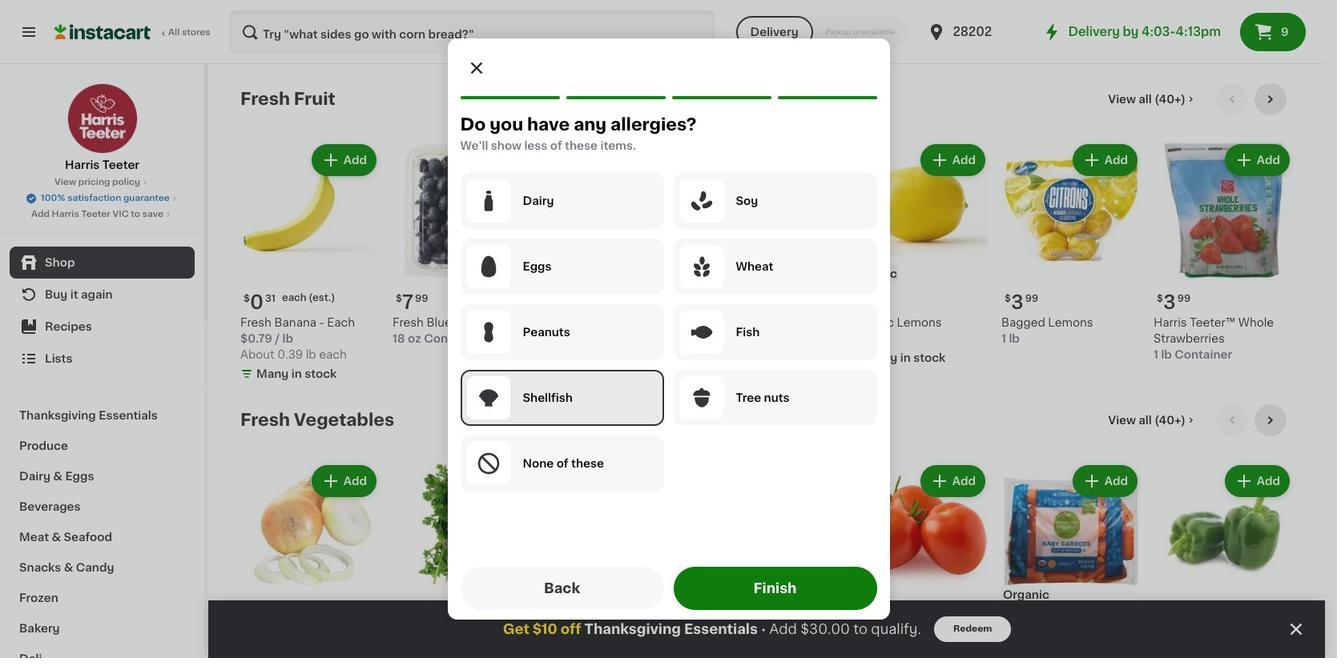 Task type: locate. For each thing, give the bounding box(es) containing it.
many down large limes
[[561, 337, 593, 348]]

•
[[761, 623, 766, 636]]

of right "less"
[[550, 140, 562, 151]]

view all (40+) button for 3
[[1102, 83, 1204, 115]]

organic up 39
[[851, 268, 897, 280]]

lists link
[[10, 343, 195, 375]]

0 vertical spatial harris
[[65, 159, 100, 171]]

2 for $ 2 99
[[554, 615, 567, 633]]

0 horizontal spatial essentials
[[99, 410, 158, 422]]

all stores
[[168, 28, 211, 37]]

teeter down satisfaction
[[81, 210, 110, 219]]

each for $ 0 43
[[894, 615, 918, 624]]

$ 0 43
[[853, 615, 887, 633]]

99 up celery
[[568, 615, 581, 625]]

shop
[[45, 257, 75, 268]]

banana
[[274, 317, 317, 329]]

0 horizontal spatial eggs
[[65, 471, 94, 482]]

meat
[[19, 532, 49, 543]]

1 vertical spatial many in stock
[[866, 353, 946, 364]]

0 horizontal spatial 0
[[250, 293, 264, 312]]

add inside the product group
[[953, 155, 976, 166]]

blueberries
[[427, 317, 491, 329]]

$ inside $ 0 43
[[853, 615, 859, 625]]

2 all from the top
[[1139, 415, 1152, 426]]

0 vertical spatial eggs
[[523, 261, 552, 272]]

eggs down produce link
[[65, 471, 94, 482]]

$ inside $ 2 99
[[548, 615, 554, 625]]

each inside $0.43 each (estimated) element
[[894, 615, 918, 624]]

stock down fresh banana - each $0.79 / lb about 0.39 lb each
[[305, 369, 337, 380]]

& right meat
[[52, 532, 61, 543]]

2 view all (40+) button from the top
[[1102, 405, 1204, 437]]

organic down '$ 1 39'
[[850, 317, 894, 329]]

$ left 31
[[244, 294, 250, 304]]

eggs inside add your shopping preferences element
[[523, 261, 552, 272]]

each (est.) up -
[[282, 293, 335, 303]]

99 for celery
[[568, 615, 581, 625]]

in down "0.39"
[[291, 369, 302, 380]]

essentials inside get $10 off thanksgiving essentials • add $30.00 to qualify.
[[684, 624, 758, 636]]

$ up large
[[548, 294, 554, 304]]

1 all from the top
[[1139, 94, 1152, 105]]

1 vertical spatial to
[[854, 624, 868, 636]]

snacks & candy link
[[10, 553, 195, 583]]

0 vertical spatial (40+)
[[1155, 94, 1186, 105]]

2 vertical spatial in
[[291, 369, 302, 380]]

$ up simple
[[1005, 615, 1011, 625]]

these inside 'do you have any allergies? we'll show less of these items.'
[[565, 140, 598, 151]]

$10
[[533, 624, 558, 636]]

(est.) for $ 0 43
[[920, 615, 947, 624]]

essentials
[[99, 410, 158, 422], [684, 624, 758, 636]]

0 vertical spatial teeter
[[102, 159, 139, 171]]

31
[[265, 294, 276, 304]]

0 horizontal spatial (est.)
[[309, 293, 335, 303]]

guarantee
[[123, 194, 170, 203]]

1 horizontal spatial $ 3 99
[[1157, 293, 1191, 312]]

1 horizontal spatial thanksgiving
[[585, 624, 681, 636]]

dairy down produce
[[19, 471, 50, 482]]

$ inside "$ 0 99"
[[548, 294, 554, 304]]

2 vertical spatial each
[[894, 615, 918, 624]]

teeter up policy
[[102, 159, 139, 171]]

0 vertical spatial (est.)
[[309, 293, 335, 303]]

0 horizontal spatial 2
[[554, 615, 567, 633]]

add harris teeter vic to save
[[31, 210, 164, 219]]

to
[[131, 210, 140, 219], [854, 624, 868, 636]]

2 horizontal spatial each
[[894, 615, 918, 624]]

1 inside the product group
[[859, 293, 867, 312]]

0 vertical spatial of
[[550, 140, 562, 151]]

each for $ 0 31
[[282, 293, 306, 303]]

1 horizontal spatial 3
[[1164, 293, 1176, 312]]

fresh up 18
[[393, 317, 424, 329]]

many in stock down "0.39"
[[256, 369, 337, 380]]

99 for bagged lemons
[[1026, 294, 1039, 304]]

container inside harris teeter™ whole strawberries 1 lb container
[[1175, 349, 1233, 361]]

harris down 100%
[[52, 210, 79, 219]]

lb right /
[[283, 333, 293, 345]]

produce
[[19, 441, 68, 452]]

less
[[524, 140, 548, 151]]

0 horizontal spatial each
[[282, 293, 306, 303]]

each (est.) up tomato
[[894, 615, 947, 624]]

many in stock down limes
[[561, 337, 641, 348]]

large limes
[[545, 317, 613, 329]]

lb
[[283, 333, 293, 345], [1009, 333, 1020, 345], [306, 349, 316, 361], [1162, 349, 1172, 361]]

1 vertical spatial container
[[1175, 349, 1233, 361]]

add button for bagged lemons
[[1075, 146, 1136, 175]]

dairy & eggs
[[19, 471, 94, 482]]

0 vertical spatial many in stock
[[561, 337, 641, 348]]

many down organic lemons
[[866, 353, 898, 364]]

99
[[415, 294, 428, 304], [570, 294, 583, 304], [1026, 294, 1039, 304], [1178, 294, 1191, 304], [568, 615, 581, 625]]

harris inside harris teeter™ whole strawberries 1 lb container
[[1154, 317, 1187, 329]]

1 vertical spatial dairy
[[19, 471, 50, 482]]

harris inside "link"
[[65, 159, 100, 171]]

$ inside $ 4 69
[[700, 615, 707, 625]]

1 vertical spatial stock
[[914, 353, 946, 364]]

back button
[[460, 567, 664, 611]]

0 horizontal spatial container
[[424, 333, 482, 345]]

99 for harris teeter™ whole strawberries
[[1178, 294, 1191, 304]]

dairy inside add your shopping preferences element
[[523, 196, 554, 207]]

0 horizontal spatial 9
[[697, 333, 705, 345]]

$ for large limes
[[548, 294, 554, 304]]

each
[[282, 293, 306, 303], [319, 349, 347, 361], [894, 615, 918, 624]]

fresh for fresh blueberries 18 oz container
[[393, 317, 424, 329]]

harris teeter logo image
[[67, 83, 137, 154]]

container
[[424, 333, 482, 345], [1175, 349, 1233, 361]]

1 vertical spatial (est.)
[[920, 615, 947, 624]]

$ 3 99 for harris
[[1157, 293, 1191, 312]]

99 up teeter™
[[1178, 294, 1191, 304]]

all for 2
[[1139, 415, 1152, 426]]

organic up simple
[[1003, 590, 1050, 601]]

0
[[250, 293, 264, 312], [554, 293, 568, 312], [859, 615, 873, 633]]

0 horizontal spatial $ 3 99
[[1005, 293, 1039, 312]]

snacks
[[19, 563, 61, 574]]

1 item carousel region from the top
[[240, 83, 1293, 392]]

1 down strawberries on the right
[[1154, 349, 1159, 361]]

1 horizontal spatial to
[[854, 624, 868, 636]]

each inside $0.31 each (estimated) element
[[282, 293, 306, 303]]

0 horizontal spatial many
[[256, 369, 289, 380]]

lemons inside the bagged lemons 1 lb
[[1049, 317, 1094, 329]]

soy
[[736, 196, 758, 207]]

harris up strawberries on the right
[[1154, 317, 1187, 329]]

product group containing 6
[[697, 141, 837, 361]]

oz up sponsored badge image
[[708, 333, 721, 345]]

2 up simple
[[1011, 615, 1023, 633]]

delivery by 4:03-4:13pm link
[[1043, 22, 1221, 42]]

1 down 'bagged'
[[1002, 333, 1007, 345]]

product group
[[240, 141, 380, 385], [393, 141, 532, 347], [545, 141, 684, 353], [697, 141, 837, 361], [850, 141, 989, 369], [1002, 141, 1141, 347], [1154, 141, 1293, 363], [240, 462, 380, 659], [393, 462, 532, 659], [545, 462, 684, 659], [850, 462, 989, 659], [1002, 462, 1141, 659], [1154, 462, 1293, 659]]

(est.) inside $0.31 each (estimated) element
[[309, 293, 335, 303]]

raspberries 9 oz
[[697, 317, 765, 345]]

(est.)
[[309, 293, 335, 303], [920, 615, 947, 624]]

items.
[[601, 140, 636, 151]]

of
[[550, 140, 562, 151], [557, 458, 569, 470]]

$ left 59
[[700, 294, 707, 304]]

1 vertical spatial item carousel region
[[240, 405, 1293, 659]]

2 item carousel region from the top
[[240, 405, 1293, 659]]

1 vertical spatial thanksgiving
[[585, 624, 681, 636]]

$0.79
[[240, 333, 272, 345]]

each (est.) for $ 0 31
[[282, 293, 335, 303]]

2 3 from the left
[[1164, 293, 1176, 312]]

1 horizontal spatial container
[[1175, 349, 1233, 361]]

0 horizontal spatial stock
[[305, 369, 337, 380]]

0 horizontal spatial each (est.)
[[282, 293, 335, 303]]

1 (40+) from the top
[[1155, 94, 1186, 105]]

fresh up $0.79
[[240, 317, 272, 329]]

fish
[[736, 327, 760, 338]]

0 vertical spatial each
[[282, 293, 306, 303]]

$ 4 69
[[700, 615, 735, 633]]

lemons for organic lemons
[[897, 317, 942, 329]]

lemons for bagged lemons 1 lb
[[1049, 317, 1094, 329]]

1 horizontal spatial each (est.)
[[894, 615, 947, 624]]

99 for fresh blueberries
[[415, 294, 428, 304]]

0 vertical spatial view
[[1109, 94, 1136, 105]]

these right none
[[571, 458, 604, 470]]

fresh
[[240, 91, 290, 107], [240, 317, 272, 329], [393, 317, 424, 329], [240, 412, 290, 429]]

add inside add harris teeter vic to save link
[[31, 210, 50, 219]]

$ 3 99 up strawberries on the right
[[1157, 293, 1191, 312]]

1 vertical spatial view
[[54, 178, 76, 187]]

thanksgiving right off
[[585, 624, 681, 636]]

1 horizontal spatial many in stock
[[561, 337, 641, 348]]

$ left 43
[[853, 615, 859, 625]]

3 up strawberries on the right
[[1164, 293, 1176, 312]]

0 vertical spatial to
[[131, 210, 140, 219]]

2 2 from the left
[[1011, 615, 1023, 633]]

0 vertical spatial these
[[565, 140, 598, 151]]

tree nuts
[[736, 393, 790, 404]]

& left candy
[[64, 563, 73, 574]]

1 vertical spatial each (est.)
[[894, 615, 947, 624]]

6
[[707, 293, 720, 312]]

0 vertical spatial item carousel region
[[240, 83, 1293, 392]]

1 horizontal spatial 1
[[1002, 333, 1007, 345]]

add button for celery
[[618, 467, 680, 496]]

0 horizontal spatial thanksgiving
[[19, 410, 96, 422]]

lemons inside the product group
[[897, 317, 942, 329]]

2 vertical spatial &
[[64, 563, 73, 574]]

bagged lemons 1 lb
[[1002, 317, 1094, 345]]

1 vertical spatial (40+)
[[1155, 415, 1186, 426]]

$ left off
[[548, 615, 554, 625]]

2 vertical spatial view
[[1109, 415, 1136, 426]]

instacart logo image
[[54, 22, 151, 42]]

0 vertical spatial many
[[561, 337, 593, 348]]

2 horizontal spatial many
[[866, 353, 898, 364]]

seafood
[[64, 532, 112, 543]]

0 left 43
[[859, 615, 873, 633]]

1 view all (40+) from the top
[[1109, 94, 1186, 105]]

stock inside the product group
[[914, 353, 946, 364]]

9 button
[[1241, 13, 1306, 51]]

1 vertical spatial in
[[901, 353, 911, 364]]

main content containing 0
[[208, 64, 1326, 659]]

strawberries
[[1154, 333, 1225, 345]]

2 vertical spatial many in stock
[[256, 369, 337, 380]]

fresh blueberries 18 oz container
[[393, 317, 491, 345]]

0 horizontal spatial 1
[[859, 293, 867, 312]]

tomato
[[885, 639, 928, 650]]

0 vertical spatial &
[[53, 471, 62, 482]]

0 left 31
[[250, 293, 264, 312]]

9
[[1281, 26, 1289, 38], [697, 333, 705, 345]]

99 inside $ 7 99
[[415, 294, 428, 304]]

0 vertical spatial view all (40+)
[[1109, 94, 1186, 105]]

lemons
[[897, 317, 942, 329], [1049, 317, 1094, 329]]

do
[[460, 116, 486, 133]]

container down strawberries on the right
[[1175, 349, 1233, 361]]

1 vertical spatial 9
[[697, 333, 705, 345]]

(est.) inside $0.43 each (estimated) element
[[920, 615, 947, 624]]

fresh banana - each $0.79 / lb about 0.39 lb each
[[240, 317, 355, 361]]

$ inside '$ 1 39'
[[853, 294, 859, 304]]

stores
[[182, 28, 211, 37]]

1 vertical spatial teeter
[[81, 210, 110, 219]]

$ up strawberries on the right
[[1157, 294, 1164, 304]]

43
[[874, 615, 887, 625]]

fresh for fresh fruit
[[240, 91, 290, 107]]

vegetables
[[294, 412, 394, 429]]

delivery inside "button"
[[751, 26, 799, 38]]

baby
[[1002, 655, 1031, 659]]

view
[[1109, 94, 1136, 105], [54, 178, 76, 187], [1109, 415, 1136, 426]]

2 horizontal spatial many in stock
[[866, 353, 946, 364]]

$ left 69
[[700, 615, 707, 625]]

main content
[[208, 64, 1326, 659]]

limes
[[580, 317, 613, 329]]

(est.) up -
[[309, 293, 335, 303]]

& up beverages
[[53, 471, 62, 482]]

100% satisfaction guarantee
[[41, 194, 170, 203]]

$30.00
[[801, 624, 850, 636]]

frozen
[[19, 593, 58, 604]]

stock down limes
[[609, 337, 641, 348]]

dairy down "less"
[[523, 196, 554, 207]]

2 horizontal spatial stock
[[914, 353, 946, 364]]

in inside the product group
[[901, 353, 911, 364]]

0 vertical spatial stock
[[609, 337, 641, 348]]

buy it again
[[45, 289, 113, 301]]

0 for $ 0 99
[[554, 293, 568, 312]]

fresh down about
[[240, 412, 290, 429]]

dairy for dairy & eggs
[[19, 471, 50, 482]]

1 horizontal spatial many
[[561, 337, 593, 348]]

99 up large limes
[[570, 294, 583, 304]]

99 inside "$ 0 99"
[[570, 294, 583, 304]]

oz right 18
[[408, 333, 421, 345]]

(est.) up tomato
[[920, 615, 947, 624]]

have
[[527, 116, 570, 133]]

1 vertical spatial view all (40+) button
[[1102, 405, 1204, 437]]

thanksgiving
[[19, 410, 96, 422], [585, 624, 681, 636]]

2 vertical spatial harris
[[1154, 317, 1187, 329]]

$ for celery
[[548, 615, 554, 625]]

many in stock down organic lemons
[[866, 353, 946, 364]]

harris teeter
[[65, 159, 139, 171]]

2 inside $ 2 simple truth organic® baby carrots bag
[[1011, 615, 1023, 633]]

save
[[142, 210, 164, 219]]

add button
[[313, 146, 375, 175], [922, 146, 984, 175], [1075, 146, 1136, 175], [1227, 146, 1289, 175], [313, 467, 375, 496], [465, 467, 527, 496], [618, 467, 680, 496], [922, 467, 984, 496], [1075, 467, 1136, 496], [1227, 467, 1289, 496]]

in down limes
[[596, 337, 606, 348]]

1 vertical spatial these
[[571, 458, 604, 470]]

these down any
[[565, 140, 598, 151]]

1 horizontal spatial essentials
[[684, 624, 758, 636]]

qualify.
[[871, 624, 922, 636]]

0 for $ 0 31
[[250, 293, 264, 312]]

0 horizontal spatial to
[[131, 210, 140, 219]]

99 inside $ 2 99
[[568, 615, 581, 625]]

1 horizontal spatial in
[[596, 337, 606, 348]]

view pricing policy link
[[54, 176, 150, 189]]

view all (40+)
[[1109, 94, 1186, 105], [1109, 415, 1186, 426]]

$ inside $ 2 simple truth organic® baby carrots bag
[[1005, 615, 1011, 625]]

fresh left fruit
[[240, 91, 290, 107]]

1 view all (40+) button from the top
[[1102, 83, 1204, 115]]

99 for large limes
[[570, 294, 583, 304]]

2 horizontal spatial 1
[[1154, 349, 1159, 361]]

1 horizontal spatial 2
[[1011, 615, 1023, 633]]

1 vertical spatial many
[[866, 353, 898, 364]]

1 2 from the left
[[554, 615, 567, 633]]

1 3 from the left
[[1011, 293, 1024, 312]]

lb down 'bagged'
[[1009, 333, 1020, 345]]

2 horizontal spatial 0
[[859, 615, 873, 633]]

$ inside $ 6 59
[[700, 294, 707, 304]]

0 vertical spatial dairy
[[523, 196, 554, 207]]

1 horizontal spatial 0
[[554, 293, 568, 312]]

finish
[[754, 583, 797, 595]]

fresh inside "fresh blueberries 18 oz container"
[[393, 317, 424, 329]]

None search field
[[229, 10, 715, 54]]

0 horizontal spatial dairy
[[19, 471, 50, 482]]

pricing
[[78, 178, 110, 187]]

add button for fresh banana - each
[[313, 146, 375, 175]]

1 $ 3 99 from the left
[[1005, 293, 1039, 312]]

harris up pricing
[[65, 159, 100, 171]]

1 vertical spatial essentials
[[684, 624, 758, 636]]

many down about
[[256, 369, 289, 380]]

3 up 'bagged'
[[1011, 293, 1024, 312]]

essentials up organic 50/50 mix
[[684, 624, 758, 636]]

1 oz from the left
[[408, 333, 421, 345]]

$ left 39
[[853, 294, 859, 304]]

2 view all (40+) from the top
[[1109, 415, 1186, 426]]

lb down strawberries on the right
[[1162, 349, 1172, 361]]

in
[[596, 337, 606, 348], [901, 353, 911, 364], [291, 369, 302, 380]]

to up roma
[[854, 624, 868, 636]]

eggs up "$ 0 99"
[[523, 261, 552, 272]]

3
[[1011, 293, 1024, 312], [1164, 293, 1176, 312]]

fresh for fresh banana - each $0.79 / lb about 0.39 lb each
[[240, 317, 272, 329]]

container down blueberries
[[424, 333, 482, 345]]

0 horizontal spatial 3
[[1011, 293, 1024, 312]]

1 horizontal spatial (est.)
[[920, 615, 947, 624]]

add harris teeter vic to save link
[[31, 208, 173, 221]]

0 vertical spatial container
[[424, 333, 482, 345]]

2 $ 3 99 from the left
[[1157, 293, 1191, 312]]

add button inside the product group
[[922, 146, 984, 175]]

2 for $ 2 simple truth organic® baby carrots bag
[[1011, 615, 1023, 633]]

essentials up produce link
[[99, 410, 158, 422]]

thanksgiving up produce
[[19, 410, 96, 422]]

delivery for delivery by 4:03-4:13pm
[[1069, 26, 1120, 38]]

0 horizontal spatial delivery
[[751, 26, 799, 38]]

0 up large
[[554, 293, 568, 312]]

(est.) for $ 0 31
[[309, 293, 335, 303]]

each (est.) inside $0.43 each (estimated) element
[[894, 615, 947, 624]]

stock down organic lemons
[[914, 353, 946, 364]]

each (est.) inside $0.31 each (estimated) element
[[282, 293, 335, 303]]

nuts
[[764, 393, 790, 404]]

0 vertical spatial view all (40+) button
[[1102, 83, 1204, 115]]

1 horizontal spatial oz
[[708, 333, 721, 345]]

fresh inside fresh banana - each $0.79 / lb about 0.39 lb each
[[240, 317, 272, 329]]

0 vertical spatial 1
[[859, 293, 867, 312]]

(40+) for 3
[[1155, 94, 1186, 105]]

$ up 18
[[396, 294, 402, 304]]

$ up 'bagged'
[[1005, 294, 1011, 304]]

4:03-
[[1142, 26, 1176, 38]]

of right none
[[557, 458, 569, 470]]

delivery for delivery
[[751, 26, 799, 38]]

2 vertical spatial 1
[[1154, 349, 1159, 361]]

1 vertical spatial each
[[319, 349, 347, 361]]

99 right 7
[[415, 294, 428, 304]]

in down organic lemons
[[901, 353, 911, 364]]

oz
[[408, 333, 421, 345], [708, 333, 721, 345]]

each (est.) for $ 0 43
[[894, 615, 947, 624]]

finish button
[[674, 567, 877, 611]]

50/50
[[745, 639, 780, 650]]

1 horizontal spatial each
[[319, 349, 347, 361]]

teeter inside harris teeter "link"
[[102, 159, 139, 171]]

lb inside harris teeter™ whole strawberries 1 lb container
[[1162, 349, 1172, 361]]

each right 31
[[282, 293, 306, 303]]

$ 3 99 up 'bagged'
[[1005, 293, 1039, 312]]

bag
[[1079, 655, 1101, 659]]

2 oz from the left
[[708, 333, 721, 345]]

1 horizontal spatial lemons
[[1049, 317, 1094, 329]]

to inside get $10 off thanksgiving essentials • add $30.00 to qualify.
[[854, 624, 868, 636]]

organic down get $10 off thanksgiving essentials • add $30.00 to qualify.
[[697, 639, 742, 650]]

each up tomato
[[894, 615, 918, 624]]

99 up 'bagged'
[[1026, 294, 1039, 304]]

bakery
[[19, 624, 60, 635]]

each down each
[[319, 349, 347, 361]]

69
[[722, 615, 735, 625]]

harris teeter™ whole strawberries 1 lb container
[[1154, 317, 1274, 361]]

view for 0
[[1109, 94, 1136, 105]]

2 horizontal spatial in
[[901, 353, 911, 364]]

2 lemons from the left
[[1049, 317, 1094, 329]]

$ inside $ 7 99
[[396, 294, 402, 304]]

many inside the product group
[[866, 353, 898, 364]]

1 lemons from the left
[[897, 317, 942, 329]]

1 left 39
[[859, 293, 867, 312]]

0 vertical spatial essentials
[[99, 410, 158, 422]]

1 vertical spatial &
[[52, 532, 61, 543]]

1 horizontal spatial dairy
[[523, 196, 554, 207]]

0 vertical spatial each (est.)
[[282, 293, 335, 303]]

to right vic
[[131, 210, 140, 219]]

0 vertical spatial all
[[1139, 94, 1152, 105]]

0 vertical spatial thanksgiving
[[19, 410, 96, 422]]

service type group
[[736, 16, 908, 48]]

item carousel region
[[240, 83, 1293, 392], [240, 405, 1293, 659]]

2 (40+) from the top
[[1155, 415, 1186, 426]]

by
[[1123, 26, 1139, 38]]

$ 2 simple truth organic® baby carrots bag
[[1002, 615, 1127, 659]]

2 up celery
[[554, 615, 567, 633]]



Task type: vqa. For each thing, say whether or not it's contained in the screenshot.
89 for Follow Your Heart Dairy-Free Parmesan Shredded
no



Task type: describe. For each thing, give the bounding box(es) containing it.
product group containing 1
[[850, 141, 989, 369]]

none of these
[[523, 458, 604, 470]]

view all (40+) button for 2
[[1102, 405, 1204, 437]]

1 vertical spatial eggs
[[65, 471, 94, 482]]

snacks & candy
[[19, 563, 114, 574]]

delivery button
[[736, 16, 813, 48]]

$ 7 99
[[396, 293, 428, 312]]

$ 2 99
[[548, 615, 581, 633]]

item carousel region containing 0
[[240, 83, 1293, 392]]

oz inside "fresh blueberries 18 oz container"
[[408, 333, 421, 345]]

39
[[869, 294, 882, 304]]

fresh for fresh vegetables
[[240, 412, 290, 429]]

add inside get $10 off thanksgiving essentials • add $30.00 to qualify.
[[770, 624, 797, 636]]

0.39
[[277, 349, 303, 361]]

2 vertical spatial stock
[[305, 369, 337, 380]]

teeter™
[[1190, 317, 1236, 329]]

$ 3 99 for bagged
[[1005, 293, 1039, 312]]

simple
[[1002, 639, 1040, 650]]

it
[[70, 289, 78, 301]]

peanuts
[[523, 327, 570, 338]]

1 inside harris teeter™ whole strawberries 1 lb container
[[1154, 349, 1159, 361]]

fresh fruit
[[240, 91, 336, 107]]

& for dairy
[[53, 471, 62, 482]]

(40+) for 2
[[1155, 415, 1186, 426]]

lb inside the bagged lemons 1 lb
[[1009, 333, 1020, 345]]

$1.79 element
[[1154, 608, 1293, 636]]

/
[[275, 333, 280, 345]]

fresh vegetables
[[240, 412, 394, 429]]

get
[[503, 624, 530, 636]]

1 horizontal spatial stock
[[609, 337, 641, 348]]

$ for fresh blueberries
[[396, 294, 402, 304]]

whole
[[1239, 317, 1274, 329]]

treatment tracker modal dialog
[[208, 601, 1326, 659]]

many in stock inside the product group
[[866, 353, 946, 364]]

0 horizontal spatial in
[[291, 369, 302, 380]]

raspberries
[[697, 317, 765, 329]]

you
[[490, 116, 523, 133]]

$2.39 element
[[393, 608, 532, 636]]

3 for harris teeter™ whole strawberries
[[1164, 293, 1176, 312]]

shop link
[[10, 247, 195, 279]]

& for meat
[[52, 532, 61, 543]]

$ 6 59
[[700, 293, 734, 312]]

back
[[544, 583, 580, 595]]

1 inside the bagged lemons 1 lb
[[1002, 333, 1007, 345]]

item carousel region containing 2
[[240, 405, 1293, 659]]

roma tomato
[[850, 639, 928, 650]]

organic 50/50 mix
[[697, 639, 803, 650]]

harris for harris teeter™ whole strawberries 1 lb container
[[1154, 317, 1187, 329]]

view all (40+) for 3
[[1109, 94, 1186, 105]]

lb right "0.39"
[[306, 349, 316, 361]]

do you have any allergies? we'll show less of these items.
[[460, 116, 697, 151]]

$ for bagged lemons
[[1005, 294, 1011, 304]]

add button for simple truth organic® baby carrots bag
[[1075, 467, 1136, 496]]

teeter inside add harris teeter vic to save link
[[81, 210, 110, 219]]

lists
[[45, 353, 72, 365]]

thanksgiving essentials
[[19, 410, 158, 422]]

59
[[721, 294, 734, 304]]

all stores link
[[54, 10, 212, 54]]

28202 button
[[928, 10, 1024, 54]]

thanksgiving essentials link
[[10, 401, 195, 431]]

shellfish
[[523, 393, 573, 404]]

sponsored badge image
[[697, 348, 746, 357]]

organic lemons
[[850, 317, 942, 329]]

$ inside $ 0 31
[[244, 294, 250, 304]]

view for 2
[[1109, 415, 1136, 426]]

$ for harris teeter™ whole strawberries
[[1157, 294, 1164, 304]]

product group containing 7
[[393, 141, 532, 347]]

of inside 'do you have any allergies? we'll show less of these items.'
[[550, 140, 562, 151]]

2 vertical spatial many
[[256, 369, 289, 380]]

& for snacks
[[64, 563, 73, 574]]

beverages link
[[10, 492, 195, 523]]

dairy for dairy
[[523, 196, 554, 207]]

get $10 off thanksgiving essentials • add $30.00 to qualify.
[[503, 623, 922, 636]]

harris teeter link
[[65, 83, 139, 173]]

we'll
[[460, 140, 488, 151]]

satisfaction
[[67, 194, 121, 203]]

28202
[[953, 26, 992, 38]]

add button for roma tomato
[[922, 467, 984, 496]]

redeem
[[954, 625, 992, 634]]

100%
[[41, 194, 65, 203]]

oz inside raspberries 9 oz
[[708, 333, 721, 345]]

$ for organic 50/50 mix
[[700, 615, 707, 625]]

$ for organic lemons
[[853, 294, 859, 304]]

redeem button
[[934, 617, 1012, 643]]

thanksgiving inside get $10 off thanksgiving essentials • add $30.00 to qualify.
[[585, 624, 681, 636]]

policy
[[112, 178, 140, 187]]

0 for $ 0 43
[[859, 615, 873, 633]]

bagged
[[1002, 317, 1046, 329]]

9 inside raspberries 9 oz
[[697, 333, 705, 345]]

view all (40+) for 2
[[1109, 415, 1186, 426]]

tree
[[736, 393, 761, 404]]

all
[[168, 28, 180, 37]]

buy
[[45, 289, 68, 301]]

0 horizontal spatial many in stock
[[256, 369, 337, 380]]

off
[[561, 624, 582, 636]]

meat & seafood
[[19, 532, 112, 543]]

$ 1 39
[[853, 293, 882, 312]]

candy
[[76, 563, 114, 574]]

add button for organic lemons
[[922, 146, 984, 175]]

9 inside button
[[1281, 26, 1289, 38]]

recipes
[[45, 321, 92, 333]]

$0.31 each (estimated) element
[[240, 287, 380, 315]]

0 vertical spatial in
[[596, 337, 606, 348]]

each inside fresh banana - each $0.79 / lb about 0.39 lb each
[[319, 349, 347, 361]]

1 vertical spatial harris
[[52, 210, 79, 219]]

container inside "fresh blueberries 18 oz container"
[[424, 333, 482, 345]]

none
[[523, 458, 554, 470]]

beverages
[[19, 502, 81, 513]]

$0.43 each (estimated) element
[[850, 608, 989, 636]]

7
[[402, 293, 414, 312]]

fruit
[[294, 91, 336, 107]]

$ for raspberries
[[700, 294, 707, 304]]

add your shopping preferences element
[[448, 38, 890, 620]]

delivery by 4:03-4:13pm
[[1069, 26, 1221, 38]]

add button for harris teeter™ whole strawberries
[[1227, 146, 1289, 175]]

18
[[393, 333, 405, 345]]

wheat
[[736, 261, 774, 272]]

harris for harris teeter
[[65, 159, 100, 171]]

frozen link
[[10, 583, 195, 614]]

3 for bagged lemons
[[1011, 293, 1024, 312]]

roma
[[850, 639, 882, 650]]

again
[[81, 289, 113, 301]]

organic®
[[1075, 639, 1127, 650]]

1 vertical spatial of
[[557, 458, 569, 470]]

each
[[327, 317, 355, 329]]

vic
[[113, 210, 129, 219]]

all for 3
[[1139, 94, 1152, 105]]

$ 0 99
[[548, 293, 583, 312]]



